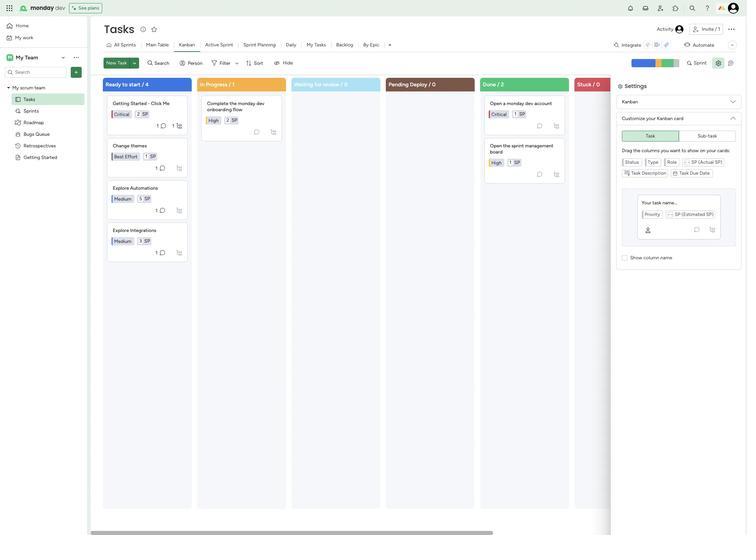 Task type: describe. For each thing, give the bounding box(es) containing it.
by epic button
[[358, 40, 385, 51]]

epic
[[370, 42, 379, 48]]

new task button
[[104, 58, 130, 69]]

role
[[667, 159, 677, 165]]

waiting
[[294, 81, 313, 88]]

critical for /
[[492, 111, 507, 117]]

your up type
[[646, 130, 656, 136]]

apps image
[[672, 5, 679, 12]]

description for - - sp (actual sp)
[[642, 170, 666, 176]]

sp down - - sp (actual sp)
[[691, 174, 697, 180]]

on for sp
[[700, 148, 706, 154]]

sprint
[[512, 143, 524, 149]]

hide
[[283, 60, 293, 66]]

1 vertical spatial card
[[674, 130, 683, 136]]

your up task button
[[646, 116, 656, 122]]

0 vertical spatial customize
[[622, 116, 645, 122]]

task inside task button
[[646, 133, 655, 139]]

task due date for (actual sp)
[[679, 185, 710, 191]]

best effort
[[114, 154, 137, 160]]

show for (actual sp)
[[687, 163, 699, 168]]

sprint planning
[[243, 42, 276, 48]]

task description for sp
[[631, 185, 666, 191]]

activity button
[[654, 24, 687, 35]]

Search in workspace field
[[14, 68, 57, 76]]

by
[[363, 42, 369, 48]]

cards: for - - sp (actual sp)
[[717, 148, 730, 154]]

show for sp (actual sp)
[[630, 270, 642, 276]]

2 for complete the monday dev onboarding flow
[[227, 117, 229, 123]]

sprint planning button
[[238, 40, 281, 51]]

all sprints
[[114, 42, 136, 48]]

onboarding
[[207, 107, 232, 113]]

date for (actual sp)
[[699, 185, 710, 191]]

main
[[146, 42, 156, 48]]

workspace image
[[6, 54, 13, 61]]

sp) up sp (actual sp) at top right
[[715, 159, 722, 165]]

open a monday dev account
[[490, 101, 552, 106]]

backlog button
[[331, 40, 358, 51]]

sp for change themes
[[150, 154, 156, 159]]

automations
[[130, 185, 158, 191]]

4
[[145, 81, 149, 88]]

2 sp for started
[[137, 111, 148, 117]]

settings for -
[[625, 82, 647, 90]]

open the sprint management board
[[490, 143, 555, 155]]

add to favorites image
[[151, 26, 158, 33]]

0 vertical spatial name...
[[663, 200, 677, 206]]

change
[[113, 143, 130, 149]]

automate
[[693, 42, 714, 48]]

getting started - click me
[[113, 101, 170, 106]]

public board image for tasks
[[15, 96, 21, 103]]

backlog
[[336, 42, 353, 48]]

my work button
[[4, 32, 73, 43]]

stuck
[[577, 81, 592, 88]]

sp for explore automations
[[144, 196, 150, 202]]

complete the monday dev onboarding flow
[[207, 101, 266, 113]]

cards: for sp (actual sp)
[[717, 163, 730, 168]]

want for sp
[[670, 163, 680, 168]]

add view image
[[389, 43, 391, 48]]

sub-task for first sub-task button from the bottom of the main content containing settings
[[698, 148, 717, 154]]

0 vertical spatial 2
[[501, 81, 504, 88]]

sp for complete the monday dev onboarding flow
[[232, 117, 237, 123]]

board
[[490, 149, 503, 155]]

5
[[139, 196, 142, 202]]

1 (estimated from the top
[[682, 212, 705, 218]]

3
[[139, 238, 142, 244]]

my work
[[15, 35, 33, 41]]

ready
[[106, 81, 121, 88]]

see plans
[[78, 5, 99, 11]]

caret down image
[[7, 85, 10, 90]]

priority
[[645, 212, 660, 218]]

me
[[163, 101, 170, 106]]

Tasks field
[[102, 22, 136, 37]]

roadmap
[[24, 120, 44, 126]]

to inside row group
[[122, 81, 128, 88]]

/ right the review
[[341, 81, 343, 88]]

0 vertical spatial card
[[674, 116, 684, 122]]

bugs
[[24, 131, 34, 137]]

my tasks
[[307, 42, 326, 48]]

1 your task name... from the top
[[642, 200, 677, 206]]

hide button
[[269, 58, 297, 69]]

my for my work
[[15, 35, 22, 41]]

sp for open the sprint management board
[[514, 160, 520, 166]]

due for sp
[[690, 170, 699, 176]]

1 sp for done / 2
[[510, 160, 520, 166]]

on for (actual sp)
[[700, 163, 705, 168]]

invite members image
[[657, 5, 664, 12]]

m
[[8, 55, 12, 60]]

my team
[[16, 54, 38, 61]]

done
[[483, 81, 496, 88]]

high for open a monday dev account
[[492, 160, 502, 166]]

start
[[129, 81, 140, 88]]

sprint for sprint planning
[[243, 42, 256, 48]]

new task
[[106, 60, 127, 66]]

all sprints button
[[104, 40, 141, 51]]

daily
[[286, 42, 296, 48]]

public board image for getting started
[[15, 154, 21, 161]]

invite / 1 button
[[689, 24, 723, 35]]

show for - - sp (actual sp)
[[630, 255, 642, 261]]

sp for explore integrations
[[144, 238, 150, 244]]

progress
[[206, 81, 227, 88]]

0 horizontal spatial sprint
[[220, 42, 233, 48]]

settings for sp
[[624, 93, 647, 101]]

critical for to
[[114, 111, 129, 117]]

2 your from the top
[[642, 215, 651, 221]]

my tasks button
[[302, 40, 331, 51]]

sub-task for 1st sub-task button from the top
[[698, 133, 717, 139]]

5 sp
[[139, 196, 150, 202]]

to for sp (actual sp)
[[681, 163, 686, 168]]

sp) down '- - sp (estimated sp)'
[[706, 227, 714, 232]]

see plans button
[[69, 3, 102, 13]]

account
[[534, 101, 552, 106]]

/ left 4
[[142, 81, 144, 88]]

you for -
[[661, 148, 669, 154]]

daily button
[[281, 40, 302, 51]]

management
[[525, 143, 554, 149]]

medium for integrations
[[114, 239, 131, 244]]

1 vertical spatial customize
[[622, 130, 645, 136]]

1 vertical spatial (actual
[[698, 174, 714, 180]]

change themes
[[113, 143, 147, 149]]

/ right stuck
[[593, 81, 595, 88]]

3 0 from the left
[[596, 81, 600, 88]]

a
[[503, 101, 506, 106]]

sp (actual sp)
[[691, 174, 722, 180]]

show board description image
[[139, 26, 147, 33]]

click
[[151, 101, 162, 106]]

drag the columns you want to show on your cards: for sp
[[622, 163, 730, 168]]

date for sp
[[700, 170, 710, 176]]

person
[[188, 60, 203, 66]]

name for sp
[[660, 270, 672, 276]]

deploy
[[410, 81, 427, 88]]

- inside list box
[[148, 101, 150, 106]]

bugs queue
[[24, 131, 50, 137]]

pending deploy / 0
[[389, 81, 436, 88]]

columns for sp
[[641, 163, 659, 168]]

integrate
[[622, 42, 641, 48]]

themes
[[131, 143, 147, 149]]

sp) up (estimated sp)
[[706, 212, 714, 218]]

arrow down image
[[233, 59, 241, 67]]

due for (actual sp)
[[690, 185, 698, 191]]

kanban button
[[174, 40, 200, 51]]

sprint button
[[684, 58, 710, 69]]

best
[[114, 154, 124, 160]]

my for my tasks
[[307, 42, 313, 48]]

the up status
[[633, 148, 641, 154]]

type
[[648, 159, 658, 165]]

want for -
[[670, 148, 681, 154]]

activity
[[657, 26, 674, 32]]

task description for -
[[631, 170, 666, 176]]

waiting for review / 0
[[294, 81, 348, 88]]

(estimated sp)
[[680, 227, 714, 232]]

flow
[[233, 107, 242, 113]]

my scrum team
[[12, 85, 45, 91]]

select product image
[[6, 5, 13, 12]]

planning
[[258, 42, 276, 48]]

explore integrations
[[113, 228, 156, 234]]

angle down image
[[133, 61, 136, 66]]

workspace options image
[[73, 54, 80, 61]]

2 your task name... from the top
[[642, 215, 677, 221]]

team
[[34, 85, 45, 91]]



Task type: locate. For each thing, give the bounding box(es) containing it.
monday
[[30, 4, 54, 12], [238, 101, 255, 106], [507, 101, 524, 106]]

explore for explore integrations
[[113, 228, 129, 234]]

/ right done
[[497, 81, 500, 88]]

critical
[[114, 111, 129, 117], [492, 111, 507, 117]]

dev inside list box
[[525, 101, 533, 106]]

main content
[[91, 75, 747, 536]]

0 vertical spatial (actual
[[698, 159, 714, 165]]

monday dev
[[30, 4, 65, 12]]

2 critical from the left
[[492, 111, 507, 117]]

public board image left getting started
[[15, 154, 21, 161]]

want right type
[[670, 163, 680, 168]]

show for sp
[[688, 148, 699, 154]]

notifications image
[[627, 5, 634, 12]]

0 vertical spatial column
[[644, 255, 659, 261]]

2 horizontal spatial dev
[[525, 101, 533, 106]]

2 horizontal spatial sprint
[[694, 60, 707, 66]]

name... right priority
[[662, 215, 677, 221]]

dapulse integrations image
[[614, 43, 619, 48]]

1 your from the top
[[642, 200, 651, 206]]

team
[[25, 54, 38, 61]]

2 (estimated from the top
[[682, 227, 705, 232]]

my inside the workspace selection element
[[16, 54, 23, 61]]

(estimated up (estimated sp)
[[682, 212, 705, 218]]

sprint left planning
[[243, 42, 256, 48]]

1 horizontal spatial monday
[[238, 101, 255, 106]]

1 public board image from the top
[[15, 96, 21, 103]]

1 vertical spatial task description
[[631, 185, 666, 191]]

dapulse dropdown down arrow image for kanban
[[731, 99, 736, 107]]

0 vertical spatial task description
[[631, 170, 666, 176]]

my left the work
[[15, 35, 22, 41]]

options image
[[73, 69, 80, 76]]

search everything image
[[689, 5, 696, 12]]

table
[[158, 42, 169, 48]]

sub-task
[[698, 133, 717, 139], [698, 148, 717, 154]]

cards: up - - sp (actual sp)
[[717, 148, 730, 154]]

1 sp for ready to start / 4
[[145, 154, 156, 159]]

show column name for sp (actual sp)
[[630, 270, 672, 276]]

1 open from the top
[[490, 101, 502, 106]]

task inside new task button
[[117, 60, 127, 66]]

group inside main content
[[622, 131, 736, 142]]

task due date for sp
[[679, 170, 710, 176]]

card up task button
[[674, 116, 684, 122]]

started for getting started - click me
[[131, 101, 147, 106]]

(estimated
[[682, 212, 705, 218], [682, 227, 705, 232]]

review
[[323, 81, 339, 88]]

2 for getting started - click me
[[137, 111, 140, 117]]

1 medium from the top
[[114, 196, 131, 202]]

1 vertical spatial explore
[[113, 228, 129, 234]]

sp right 3
[[144, 238, 150, 244]]

0 horizontal spatial 2 sp
[[137, 111, 148, 117]]

sp right effort
[[150, 154, 156, 159]]

sprint
[[220, 42, 233, 48], [243, 42, 256, 48], [694, 60, 707, 66]]

0 vertical spatial sub-
[[698, 133, 708, 139]]

1 vertical spatial public board image
[[15, 154, 21, 161]]

open for open the sprint management board
[[490, 143, 502, 149]]

1 vertical spatial sprints
[[24, 108, 39, 114]]

sprint down automate
[[694, 60, 707, 66]]

0 horizontal spatial started
[[41, 155, 57, 160]]

cards:
[[717, 148, 730, 154], [717, 163, 730, 168]]

1 vertical spatial show
[[630, 270, 642, 276]]

sprints right all at top left
[[121, 42, 136, 48]]

/ right invite
[[715, 26, 717, 32]]

you for sp
[[661, 163, 669, 168]]

getting for getting started
[[24, 155, 40, 160]]

you right type
[[661, 163, 669, 168]]

date
[[700, 170, 710, 176], [699, 185, 710, 191]]

medium
[[114, 196, 131, 202], [114, 239, 131, 244]]

0 vertical spatial description
[[642, 170, 666, 176]]

help image
[[704, 5, 711, 12]]

0 right the review
[[344, 81, 348, 88]]

sp right 5
[[144, 196, 150, 202]]

0 vertical spatial started
[[131, 101, 147, 106]]

getting started
[[24, 155, 57, 160]]

column for -
[[644, 255, 659, 261]]

2 down onboarding
[[227, 117, 229, 123]]

customize your kanban card up type
[[622, 130, 683, 136]]

on up sp (actual sp) at top right
[[700, 163, 705, 168]]

0 horizontal spatial sprints
[[24, 108, 39, 114]]

my
[[15, 35, 22, 41], [307, 42, 313, 48], [16, 54, 23, 61], [12, 85, 19, 91]]

2 vertical spatial tasks
[[24, 97, 35, 102]]

customize up status
[[622, 130, 645, 136]]

1 vertical spatial high
[[492, 160, 502, 166]]

drag for -
[[622, 148, 632, 154]]

explore left automations
[[113, 185, 129, 191]]

to up - - sp (actual sp)
[[682, 148, 686, 154]]

1 vertical spatial want
[[670, 163, 680, 168]]

in progress / 1
[[200, 81, 235, 88]]

2 vertical spatial 2
[[227, 117, 229, 123]]

1 horizontal spatial getting
[[113, 101, 129, 106]]

sub-
[[698, 133, 708, 139], [698, 148, 708, 154]]

2 horizontal spatial 2
[[501, 81, 504, 88]]

2 sub- from the top
[[698, 148, 708, 154]]

1 horizontal spatial list box
[[107, 93, 188, 262]]

list box for done
[[484, 93, 565, 184]]

1 vertical spatial sub-
[[698, 148, 708, 154]]

2 sp down getting started - click me
[[137, 111, 148, 117]]

sp down flow
[[232, 117, 237, 123]]

2 horizontal spatial monday
[[507, 101, 524, 106]]

0 vertical spatial sub-task button
[[679, 131, 736, 142]]

main table button
[[141, 40, 174, 51]]

sp for open a monday dev account
[[519, 111, 525, 117]]

v2 search image
[[148, 59, 153, 67]]

started inside main content
[[131, 101, 147, 106]]

monday for open a monday dev account
[[507, 101, 524, 106]]

2 public board image from the top
[[15, 154, 21, 161]]

options image
[[727, 25, 736, 33]]

sp for getting started - click me
[[142, 111, 148, 117]]

customize your kanban card up task button
[[622, 116, 684, 122]]

explore
[[113, 185, 129, 191], [113, 228, 129, 234]]

sprint inside button
[[243, 42, 256, 48]]

0 vertical spatial dapulse dropdown down arrow image
[[731, 99, 736, 107]]

drag left type
[[622, 163, 632, 168]]

1 vertical spatial show column name
[[630, 270, 672, 276]]

name...
[[663, 200, 677, 206], [662, 215, 677, 221]]

group
[[622, 131, 736, 142]]

in
[[200, 81, 205, 88]]

- - sp (actual sp)
[[685, 159, 722, 165]]

/ right deploy
[[429, 81, 431, 88]]

2 medium from the top
[[114, 239, 131, 244]]

complete
[[207, 101, 228, 106]]

option
[[0, 82, 87, 83]]

/ right progress at the top of the page
[[229, 81, 231, 88]]

- - sp (estimated sp)
[[668, 212, 714, 218]]

public board image down scrum
[[15, 96, 21, 103]]

description
[[642, 170, 666, 176], [641, 185, 666, 191]]

0 vertical spatial customize your kanban card
[[622, 116, 684, 122]]

my right workspace icon
[[16, 54, 23, 61]]

card up role
[[674, 130, 683, 136]]

2 sub-task from the top
[[698, 148, 717, 154]]

1 horizontal spatial sprint
[[243, 42, 256, 48]]

show column name
[[630, 255, 672, 261], [630, 270, 672, 276]]

1 vertical spatial settings
[[624, 93, 647, 101]]

0 vertical spatial sprints
[[121, 42, 136, 48]]

task
[[117, 60, 127, 66], [646, 133, 655, 139], [631, 170, 641, 176], [679, 170, 689, 176], [631, 185, 640, 191], [679, 185, 688, 191]]

started left click
[[131, 101, 147, 106]]

sp) down - - sp (actual sp)
[[715, 174, 722, 180]]

2 open from the top
[[490, 143, 502, 149]]

1 explore from the top
[[113, 185, 129, 191]]

1 horizontal spatial 2 sp
[[227, 117, 237, 123]]

2 inside list box
[[137, 111, 140, 117]]

1 vertical spatial description
[[641, 185, 666, 191]]

high down board on the top
[[492, 160, 502, 166]]

1 horizontal spatial started
[[131, 101, 147, 106]]

1 dapulse dropdown down arrow image from the top
[[731, 99, 736, 107]]

2 sp down flow
[[227, 117, 237, 123]]

my inside list box
[[12, 85, 19, 91]]

the up flow
[[230, 101, 237, 106]]

started for getting started
[[41, 155, 57, 160]]

main content containing settings
[[91, 75, 747, 536]]

1 vertical spatial tasks
[[314, 42, 326, 48]]

2 sp
[[137, 111, 148, 117], [227, 117, 237, 123]]

1 vertical spatial 2
[[137, 111, 140, 117]]

2 horizontal spatial tasks
[[314, 42, 326, 48]]

explore for explore automations
[[113, 185, 129, 191]]

the left type
[[633, 163, 640, 168]]

1 vertical spatial sub-task
[[698, 148, 717, 154]]

0 vertical spatial drag
[[622, 148, 632, 154]]

customize up task button
[[622, 116, 645, 122]]

getting inside main content
[[113, 101, 129, 106]]

0 vertical spatial you
[[661, 148, 669, 154]]

sprint right the active
[[220, 42, 233, 48]]

columns up type
[[642, 148, 660, 154]]

1 vertical spatial (estimated
[[682, 227, 705, 232]]

started down the retrospectives at the left
[[41, 155, 57, 160]]

critical down a
[[492, 111, 507, 117]]

date down sp (actual sp) at top right
[[699, 185, 710, 191]]

0 horizontal spatial monday
[[30, 4, 54, 12]]

critical down getting started - click me
[[114, 111, 129, 117]]

1 horizontal spatial sprints
[[121, 42, 136, 48]]

0 vertical spatial due
[[690, 170, 699, 176]]

2 sp inside list box
[[137, 111, 148, 117]]

1 vertical spatial drag
[[622, 163, 632, 168]]

0 vertical spatial columns
[[642, 148, 660, 154]]

drag the columns you want to show on your cards: for -
[[622, 148, 730, 154]]

drag the columns you want to show on your cards: up sp (actual sp) at top right
[[622, 163, 730, 168]]

0 horizontal spatial getting
[[24, 155, 40, 160]]

1 horizontal spatial 0
[[432, 81, 436, 88]]

tasks inside list box
[[24, 97, 35, 102]]

getting down "ready to start / 4"
[[113, 101, 129, 106]]

the inside complete the monday dev onboarding flow
[[230, 101, 237, 106]]

open inside the open the sprint management board
[[490, 143, 502, 149]]

filter button
[[209, 58, 241, 69]]

your up - - sp (actual sp)
[[707, 148, 716, 154]]

sprints up roadmap
[[24, 108, 39, 114]]

0 vertical spatial show column name
[[630, 255, 672, 261]]

for
[[315, 81, 322, 88]]

scrum
[[20, 85, 33, 91]]

2 dapulse dropdown down arrow image from the top
[[731, 113, 736, 121]]

row group
[[102, 78, 747, 532]]

workspace selection element
[[6, 53, 39, 62]]

medium for automations
[[114, 196, 131, 202]]

0 vertical spatial show
[[688, 148, 699, 154]]

sprints inside button
[[121, 42, 136, 48]]

0 vertical spatial name
[[661, 255, 672, 261]]

collapse board header image
[[730, 42, 735, 48]]

0 vertical spatial settings
[[625, 82, 647, 90]]

dev for open a monday dev account
[[525, 101, 533, 106]]

sp down the open the sprint management board at the right of page
[[514, 160, 520, 166]]

drag the columns you want to show on your cards: up role
[[622, 148, 730, 154]]

active sprint button
[[200, 40, 238, 51]]

customize
[[622, 116, 645, 122], [622, 130, 645, 136]]

the left "sprint"
[[503, 143, 510, 149]]

you up role
[[661, 148, 669, 154]]

1 vertical spatial customize your kanban card
[[622, 130, 683, 136]]

tasks down my scrum team
[[24, 97, 35, 102]]

row group inside main content
[[102, 78, 747, 532]]

new
[[106, 60, 116, 66]]

0 vertical spatial want
[[670, 148, 681, 154]]

2
[[501, 81, 504, 88], [137, 111, 140, 117], [227, 117, 229, 123]]

invite / 1
[[702, 26, 720, 32]]

maria williams image
[[728, 3, 739, 14]]

monday inside list box
[[507, 101, 524, 106]]

1 vertical spatial on
[[700, 163, 705, 168]]

all
[[114, 42, 120, 48]]

2 sub-task button from the top
[[679, 145, 736, 156]]

due down - - sp (actual sp)
[[690, 170, 699, 176]]

column for sp
[[643, 270, 659, 276]]

stuck / 0
[[577, 81, 600, 88]]

effort
[[125, 154, 137, 160]]

drag for sp
[[622, 163, 632, 168]]

3 sp
[[139, 238, 150, 244]]

task due date down sp (actual sp) at top right
[[679, 185, 710, 191]]

integrations
[[130, 228, 156, 234]]

want
[[670, 148, 681, 154], [670, 163, 680, 168]]

monday up flow
[[238, 101, 255, 106]]

group containing task
[[622, 131, 736, 142]]

due down sp (actual sp) at top right
[[690, 185, 698, 191]]

0 horizontal spatial dev
[[55, 4, 65, 12]]

1 vertical spatial due
[[690, 185, 698, 191]]

row group containing ready to start
[[102, 78, 747, 532]]

2 sp for the
[[227, 117, 237, 123]]

list box containing open a monday dev account
[[484, 93, 565, 184]]

high inside list box
[[492, 160, 502, 166]]

1 vertical spatial medium
[[114, 239, 131, 244]]

1 vertical spatial your task name...
[[642, 215, 677, 221]]

getting down the retrospectives at the left
[[24, 155, 40, 160]]

sp down open a monday dev account
[[519, 111, 525, 117]]

0 vertical spatial task due date
[[679, 170, 710, 176]]

to for - - sp (actual sp)
[[682, 148, 686, 154]]

you
[[661, 148, 669, 154], [661, 163, 669, 168]]

high for in progress
[[209, 118, 219, 123]]

1 vertical spatial to
[[682, 148, 686, 154]]

0 vertical spatial explore
[[113, 185, 129, 191]]

list box for ready to start
[[107, 93, 188, 262]]

person button
[[177, 58, 207, 69]]

ready to start / 4
[[106, 81, 149, 88]]

0 horizontal spatial list box
[[0, 81, 87, 256]]

dapulse dropdown down arrow image for customize your kanban card
[[731, 113, 736, 121]]

my right daily
[[307, 42, 313, 48]]

dev for complete the monday dev onboarding flow
[[256, 101, 264, 106]]

main table
[[146, 42, 169, 48]]

1 sub-task from the top
[[698, 133, 717, 139]]

1 vertical spatial columns
[[641, 163, 659, 168]]

sub-task inside group
[[698, 133, 717, 139]]

list box containing getting started - click me
[[107, 93, 188, 262]]

sprints inside list box
[[24, 108, 39, 114]]

sprint for sprint
[[694, 60, 707, 66]]

the
[[230, 101, 237, 106], [503, 143, 510, 149], [633, 148, 641, 154], [633, 163, 640, 168]]

list box
[[0, 81, 87, 256], [107, 93, 188, 262], [484, 93, 565, 184]]

monday inside complete the monday dev onboarding flow
[[238, 101, 255, 106]]

1 vertical spatial task due date
[[679, 185, 710, 191]]

2 down getting started - click me
[[137, 111, 140, 117]]

getting for getting started - click me
[[113, 101, 129, 106]]

sp up (estimated sp)
[[675, 212, 681, 218]]

your
[[642, 200, 651, 206], [642, 215, 651, 221]]

1 vertical spatial show
[[687, 163, 699, 168]]

1 vertical spatial name
[[660, 270, 672, 276]]

list box containing my scrum team
[[0, 81, 87, 256]]

show
[[688, 148, 699, 154], [687, 163, 699, 168]]

retrospectives
[[24, 143, 56, 149]]

0 right stuck
[[596, 81, 600, 88]]

see
[[78, 5, 87, 11]]

to left start at the left
[[122, 81, 128, 88]]

kanban inside button
[[179, 42, 195, 48]]

cards: up sp (actual sp) at top right
[[717, 163, 730, 168]]

0 vertical spatial on
[[700, 148, 706, 154]]

show up sp (actual sp) at top right
[[687, 163, 699, 168]]

1 vertical spatial you
[[661, 163, 669, 168]]

0 right deploy
[[432, 81, 436, 88]]

task button
[[622, 131, 679, 142]]

1 0 from the left
[[344, 81, 348, 88]]

your up sp (actual sp) at top right
[[706, 163, 716, 168]]

public board image
[[15, 96, 21, 103], [15, 154, 21, 161]]

show column name for - - sp (actual sp)
[[630, 255, 672, 261]]

0 vertical spatial medium
[[114, 196, 131, 202]]

want up role
[[670, 148, 681, 154]]

work
[[23, 35, 33, 41]]

explore automations
[[113, 185, 158, 191]]

0 vertical spatial to
[[122, 81, 128, 88]]

0 vertical spatial high
[[209, 118, 219, 123]]

0 vertical spatial public board image
[[15, 96, 21, 103]]

/
[[715, 26, 717, 32], [142, 81, 144, 88], [229, 81, 231, 88], [341, 81, 343, 88], [429, 81, 431, 88], [497, 81, 500, 88], [593, 81, 595, 88]]

1 sp down open a monday dev account
[[515, 111, 525, 117]]

1 horizontal spatial tasks
[[104, 22, 134, 37]]

0 vertical spatial getting
[[113, 101, 129, 106]]

2 explore from the top
[[113, 228, 129, 234]]

0 vertical spatial open
[[490, 101, 502, 106]]

1 vertical spatial 2 sp
[[227, 117, 237, 123]]

task due date down - - sp (actual sp)
[[679, 170, 710, 176]]

2 0 from the left
[[432, 81, 436, 88]]

0 vertical spatial date
[[700, 170, 710, 176]]

date down - - sp (actual sp)
[[700, 170, 710, 176]]

1 horizontal spatial high
[[492, 160, 502, 166]]

(estimated down '- - sp (estimated sp)'
[[682, 227, 705, 232]]

explore left integrations
[[113, 228, 129, 234]]

open left a
[[490, 101, 502, 106]]

0 horizontal spatial critical
[[114, 111, 129, 117]]

2 vertical spatial 1 sp
[[510, 160, 520, 166]]

to
[[122, 81, 128, 88], [682, 148, 686, 154], [681, 163, 686, 168]]

description for sp (actual sp)
[[641, 185, 666, 191]]

due
[[690, 170, 699, 176], [690, 185, 698, 191]]

tasks inside 'my tasks' button
[[314, 42, 326, 48]]

to right role
[[681, 163, 686, 168]]

1 vertical spatial your
[[642, 215, 651, 221]]

show up - - sp (actual sp)
[[688, 148, 699, 154]]

dev inside complete the monday dev onboarding flow
[[256, 101, 264, 106]]

inbox image
[[642, 5, 649, 12]]

open for open a monday dev account
[[490, 101, 502, 106]]

my right "caret down" icon
[[12, 85, 19, 91]]

autopilot image
[[684, 40, 690, 49]]

1 sp down the open the sprint management board at the right of page
[[510, 160, 520, 166]]

drag up status
[[622, 148, 632, 154]]

columns
[[642, 148, 660, 154], [641, 163, 659, 168]]

0 vertical spatial 2 sp
[[137, 111, 148, 117]]

plans
[[88, 5, 99, 11]]

1 vertical spatial cards:
[[717, 163, 730, 168]]

0 vertical spatial drag the columns you want to show on your cards:
[[622, 148, 730, 154]]

1 vertical spatial column
[[643, 270, 659, 276]]

0 vertical spatial your task name...
[[642, 200, 677, 206]]

medium down explore automations
[[114, 196, 131, 202]]

(actual down - - sp (actual sp)
[[698, 174, 714, 180]]

dev
[[55, 4, 65, 12], [256, 101, 264, 106], [525, 101, 533, 106]]

my for my team
[[16, 54, 23, 61]]

monday right a
[[507, 101, 524, 106]]

1 sub- from the top
[[698, 133, 708, 139]]

(actual up sp (actual sp) at top right
[[698, 159, 714, 165]]

0 vertical spatial your
[[642, 200, 651, 206]]

monday for complete the monday dev onboarding flow
[[238, 101, 255, 106]]

tasks up all at top left
[[104, 22, 134, 37]]

0 vertical spatial 1 sp
[[515, 111, 525, 117]]

0 vertical spatial tasks
[[104, 22, 134, 37]]

home button
[[4, 21, 73, 31]]

/ inside button
[[715, 26, 717, 32]]

sp down getting started - click me
[[142, 111, 148, 117]]

1
[[718, 26, 720, 32], [232, 81, 235, 88], [515, 111, 517, 117], [157, 123, 159, 129], [172, 123, 174, 129], [145, 154, 147, 159], [510, 160, 512, 166], [156, 165, 158, 171], [156, 208, 158, 214], [156, 250, 158, 256]]

sprints
[[121, 42, 136, 48], [24, 108, 39, 114]]

1 vertical spatial open
[[490, 143, 502, 149]]

Search field
[[153, 59, 173, 68]]

1 inside invite / 1 button
[[718, 26, 720, 32]]

medium down explore integrations
[[114, 239, 131, 244]]

monday up "home" button
[[30, 4, 54, 12]]

1 critical from the left
[[114, 111, 129, 117]]

dapulse dropdown down arrow image
[[731, 99, 736, 107], [731, 113, 736, 121]]

1 sub-task button from the top
[[679, 131, 736, 142]]

filter
[[220, 60, 230, 66]]

name for -
[[661, 255, 672, 261]]

name... up '- - sp (estimated sp)'
[[663, 200, 677, 206]]

1 sp down themes
[[145, 154, 156, 159]]

task description
[[631, 170, 666, 176], [631, 185, 666, 191]]

2 horizontal spatial list box
[[484, 93, 565, 184]]

sp up sp (actual sp) at top right
[[692, 159, 697, 165]]

0 horizontal spatial tasks
[[24, 97, 35, 102]]

the inside the open the sprint management board
[[503, 143, 510, 149]]

1 vertical spatial name...
[[662, 215, 677, 221]]

columns for -
[[642, 148, 660, 154]]

1 vertical spatial dapulse dropdown down arrow image
[[731, 113, 736, 121]]

your
[[646, 116, 656, 122], [646, 130, 656, 136], [707, 148, 716, 154], [706, 163, 716, 168]]

my for my scrum team
[[12, 85, 19, 91]]



Task type: vqa. For each thing, say whether or not it's contained in the screenshot.


